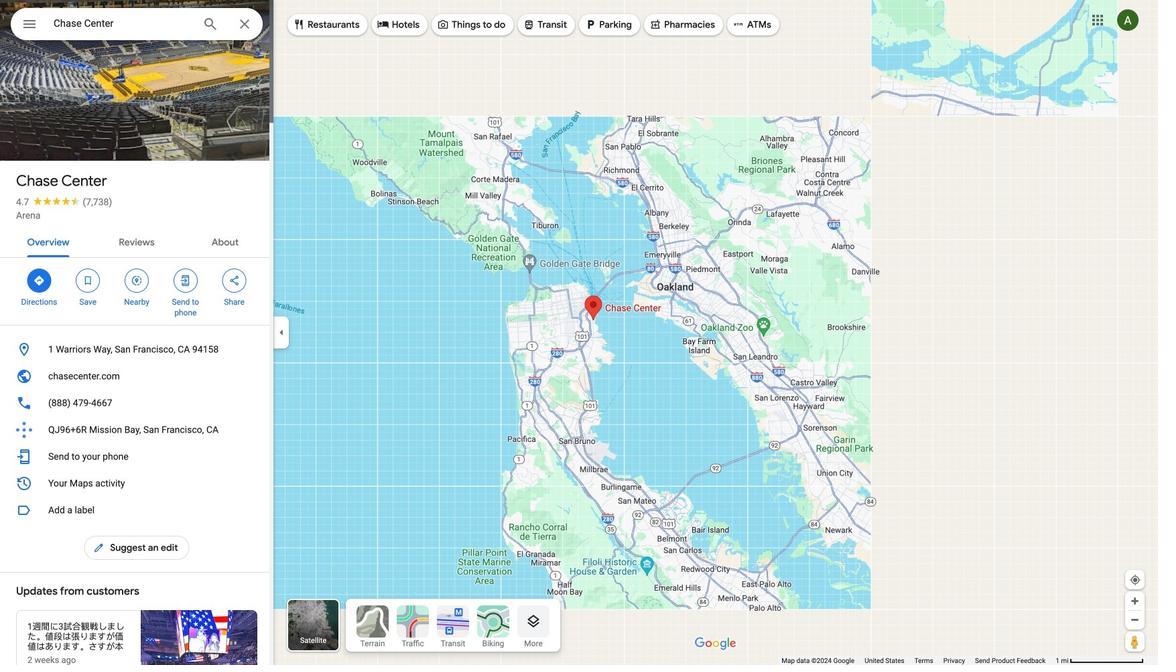 Task type: vqa. For each thing, say whether or not it's contained in the screenshot.
Information for Chase Center "region"
yes



Task type: locate. For each thing, give the bounding box(es) containing it.
zoom out image
[[1130, 615, 1140, 625]]

None search field
[[11, 8, 263, 44]]

show your location image
[[1129, 574, 1142, 587]]

none field inside chase center field
[[54, 15, 192, 32]]

tab list
[[0, 225, 273, 257]]

photo of chase center image
[[0, 0, 273, 183]]

4.7 stars image
[[29, 197, 83, 205]]

None field
[[54, 15, 192, 32]]



Task type: describe. For each thing, give the bounding box(es) containing it.
google account: augustus odena  
(augustus@adept.ai) image
[[1117, 9, 1139, 31]]

chase center main content
[[0, 0, 273, 666]]

zoom in image
[[1130, 597, 1140, 607]]

information for chase center region
[[0, 337, 273, 497]]

7,738 reviews element
[[83, 197, 112, 208]]

Chase Center field
[[11, 8, 263, 44]]

show street view coverage image
[[1125, 632, 1145, 652]]

actions for chase center region
[[0, 258, 273, 325]]

none search field inside google maps element
[[11, 8, 263, 44]]

collapse side panel image
[[274, 325, 289, 340]]

google maps element
[[0, 0, 1158, 666]]

tab list inside google maps element
[[0, 225, 273, 257]]



